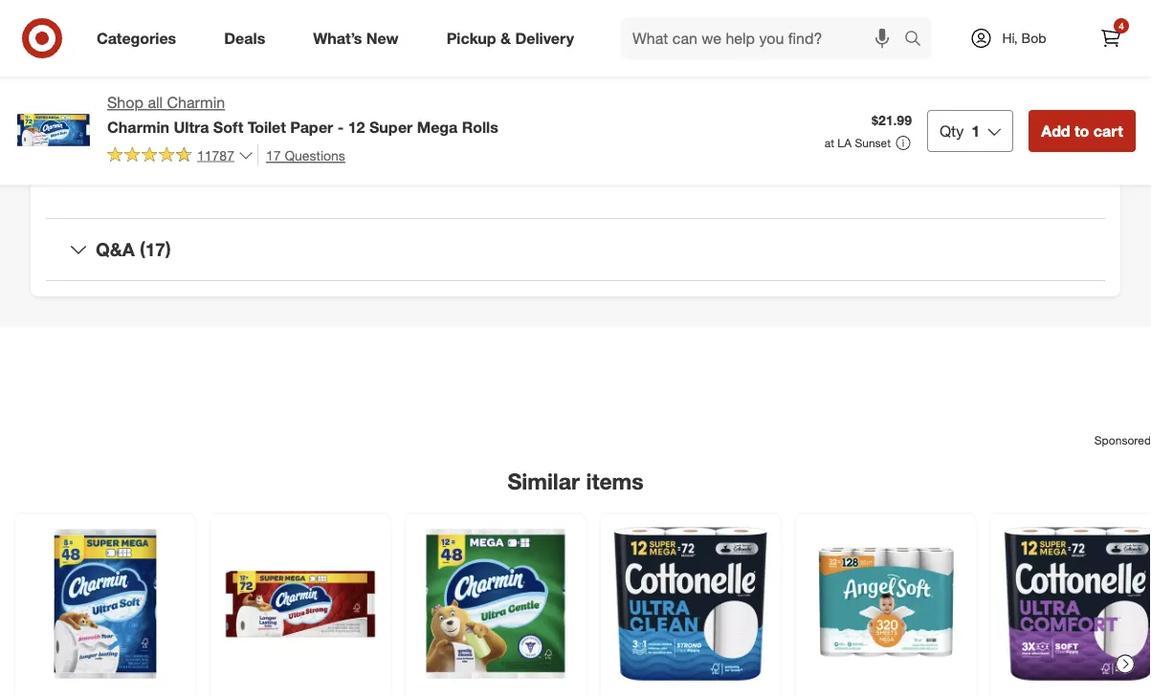 Task type: locate. For each thing, give the bounding box(es) containing it.
1 vertical spatial under
[[449, 143, 484, 159]]

0 horizontal spatial inches
[[96, 66, 135, 83]]

this down return
[[608, 47, 633, 64]]

also down following
[[334, 123, 359, 140]]

to right add
[[1075, 121, 1090, 140]]

the right of
[[879, 66, 898, 83]]

made
[[858, 85, 892, 102]]

0 vertical spatial for
[[933, 85, 949, 102]]

deals link
[[208, 17, 289, 59]]

1 horizontal spatial inches
[[302, 47, 341, 64]]

17 questions
[[266, 147, 345, 164]]

item left can
[[637, 47, 663, 64]]

estimated down shipping
[[96, 47, 156, 64]]

0 horizontal spatial for
[[737, 104, 753, 121]]

cart
[[1094, 121, 1124, 140]]

1 vertical spatial be
[[700, 66, 716, 83]]

categories link
[[80, 17, 200, 59]]

qty 1
[[940, 121, 981, 140]]

following
[[309, 104, 362, 121]]

x right width
[[521, 47, 528, 64]]

2 vertical spatial be
[[199, 104, 214, 121]]

similar items
[[508, 468, 644, 495]]

$21.99
[[872, 112, 912, 129]]

northern
[[520, 123, 573, 140]]

similar
[[508, 468, 580, 495]]

0 vertical spatial be
[[692, 47, 708, 64]]

0 vertical spatial or
[[881, 47, 893, 64]]

item up shipped,
[[637, 66, 663, 83]]

ship up cannot
[[160, 85, 185, 102]]

add to cart button
[[1029, 110, 1137, 152]]

under
[[453, 123, 487, 140], [449, 143, 484, 159]]

days
[[832, 66, 860, 83]]

1 horizontal spatial the
[[879, 66, 898, 83]]

to inside button
[[1075, 121, 1090, 140]]

1 details from the left
[[164, 19, 213, 38]]

charmin
[[167, 93, 225, 112], [107, 118, 170, 136]]

2 horizontal spatial inches
[[441, 47, 481, 64]]

0 vertical spatial ship
[[160, 47, 185, 64]]

be right can
[[692, 47, 708, 64]]

cottonelle ultra comfortcare strong toilet paper - 12 super mega rolls image
[[1003, 526, 1152, 683]]

for down a
[[737, 104, 753, 121]]

12
[[348, 118, 365, 136]]

under down rolls
[[449, 143, 484, 159]]

to left any
[[766, 47, 778, 64]]

return details this item can be returned to any target store or target.com. this item must be returned within 90 days of the date it was purchased in store, shipped, delivered by a shipt shopper, or made ready for pickup. for complete information.
[[608, 19, 1086, 121]]

separate down the "locations:"
[[362, 123, 414, 140]]

&
[[501, 29, 511, 47]]

shopper,
[[786, 85, 838, 102]]

islands,
[[149, 123, 195, 140], [148, 143, 193, 159], [96, 162, 141, 178]]

also down -
[[331, 143, 355, 159]]

2 vertical spatial this
[[96, 104, 121, 121]]

inches left width
[[441, 47, 481, 64]]

1 vertical spatial ship
[[160, 85, 185, 102]]

0 horizontal spatial x
[[386, 47, 393, 64]]

0 horizontal spatial the
[[286, 104, 305, 121]]

as),
[[491, 123, 516, 140]]

shop all charmin charmin ultra soft toilet paper - 12 super mega rolls
[[107, 93, 499, 136]]

this up "outlying"
[[96, 104, 121, 121]]

questions
[[285, 147, 345, 164]]

locations:
[[366, 104, 424, 121]]

what's
[[313, 29, 362, 47]]

details inside shipping details estimated ship dimensions: 16.22 inches length x 10.472 inches width x 7.913 inches height estimated ship weight:
[[164, 19, 213, 38]]

super
[[370, 118, 413, 136]]

a
[[741, 85, 748, 102]]

be down weight:
[[199, 104, 214, 121]]

this up shipped,
[[608, 66, 633, 83]]

purchased
[[971, 66, 1035, 83]]

what's new
[[313, 29, 399, 47]]

entry down united
[[418, 123, 449, 140]]

entry
[[418, 123, 449, 140], [415, 143, 445, 159]]

or down days
[[842, 85, 854, 102]]

ultra
[[174, 118, 209, 136]]

(see up questions
[[305, 123, 330, 140]]

the up samoa
[[286, 104, 305, 121]]

or
[[881, 47, 893, 64], [842, 85, 854, 102]]

islands, down cannot
[[149, 123, 195, 140]]

1 horizontal spatial x
[[521, 47, 528, 64]]

1 horizontal spatial for
[[933, 85, 949, 102]]

x right "length"
[[386, 47, 393, 64]]

7.913
[[531, 47, 565, 64]]

can
[[667, 47, 689, 64]]

cannot
[[154, 104, 195, 121]]

(17)
[[140, 238, 171, 260]]

be
[[692, 47, 708, 64], [700, 66, 716, 83], [199, 104, 214, 121]]

width
[[484, 47, 517, 64]]

1 vertical spatial estimated
[[96, 85, 156, 102]]

details inside return details this item can be returned to any target store or target.com. this item must be returned within 90 days of the date it was purchased in store, shipped, delivered by a shipt shopper, or made ready for pickup. for complete information.
[[662, 19, 711, 38]]

estimated down height
[[96, 85, 156, 102]]

2 details from the left
[[662, 19, 711, 38]]

entry down mega
[[415, 143, 445, 159]]

be up delivered
[[700, 66, 716, 83]]

x
[[386, 47, 393, 64], [521, 47, 528, 64]]

also
[[334, 123, 359, 140], [331, 143, 355, 159]]

11787 link
[[107, 144, 254, 168]]

details up 'dimensions:'
[[164, 19, 213, 38]]

to inside return details this item can be returned to any target store or target.com. this item must be returned within 90 days of the date it was purchased in store, shipped, delivered by a shipt shopper, or made ready for pickup. for complete information.
[[766, 47, 778, 64]]

guam
[[262, 143, 298, 159]]

(see down the paper
[[302, 143, 327, 159]]

q&a
[[96, 238, 135, 260]]

1 ship from the top
[[160, 47, 185, 64]]

charmin ultra gentle toilet paper - 12 mega rolls image
[[417, 526, 574, 683]]

2 vertical spatial islands,
[[96, 162, 141, 178]]

at la sunset
[[825, 136, 891, 150]]

1 horizontal spatial to
[[766, 47, 778, 64]]

rolls
[[462, 118, 499, 136]]

1 estimated from the top
[[96, 47, 156, 64]]

separate down "super"
[[359, 143, 411, 159]]

image of charmin ultra soft toilet paper - 12 super mega rolls image
[[15, 92, 92, 169]]

1 horizontal spatial details
[[662, 19, 711, 38]]

samoa
[[259, 123, 301, 140]]

under down the states on the left
[[453, 123, 487, 140]]

shop
[[107, 93, 144, 112]]

4
[[1119, 20, 1125, 32]]

virgin
[[519, 143, 552, 159]]

ship
[[160, 47, 185, 64], [160, 85, 185, 102]]

or right store
[[881, 47, 893, 64]]

0 vertical spatial this
[[608, 47, 633, 64]]

1 vertical spatial this
[[608, 66, 633, 83]]

0 vertical spatial estimated
[[96, 47, 156, 64]]

inches right the 16.22
[[302, 47, 341, 64]]

in
[[1038, 66, 1049, 83]]

0 vertical spatial the
[[879, 66, 898, 83]]

ship up height
[[160, 47, 185, 64]]

0 vertical spatial charmin
[[167, 93, 225, 112]]

90
[[813, 66, 828, 83]]

for down it
[[933, 85, 949, 102]]

(see
[[305, 123, 330, 140], [302, 143, 327, 159]]

2 horizontal spatial to
[[1075, 121, 1090, 140]]

charmin up ultra
[[167, 93, 225, 112]]

details up can
[[662, 19, 711, 38]]

islands, down mariana on the top left of page
[[96, 162, 141, 178]]

bob
[[1022, 30, 1047, 46]]

return
[[608, 19, 658, 38]]

inches up shop
[[96, 66, 135, 83]]

4 link
[[1091, 17, 1133, 59]]

-
[[338, 118, 344, 136]]

0 vertical spatial (see
[[305, 123, 330, 140]]

0 horizontal spatial or
[[842, 85, 854, 102]]

charmin down shop
[[107, 118, 170, 136]]

item
[[637, 47, 663, 64], [637, 66, 663, 83], [124, 104, 150, 121]]

apo/fpo,
[[197, 143, 258, 159]]

categories
[[97, 29, 176, 47]]

within
[[774, 66, 809, 83]]

What can we help you find? suggestions appear below search field
[[621, 17, 910, 59]]

1 vertical spatial or
[[842, 85, 854, 102]]

complete
[[757, 104, 813, 121]]

1 x from the left
[[386, 47, 393, 64]]

details
[[164, 19, 213, 38], [662, 19, 711, 38]]

17 questions link
[[257, 144, 345, 166]]

all
[[148, 93, 163, 112]]

gu),
[[488, 143, 515, 159]]

estimated
[[96, 47, 156, 64], [96, 85, 156, 102]]

islands, up u.s.
[[148, 143, 193, 159]]

to up samoa
[[271, 104, 282, 121]]

2 ship from the top
[[160, 85, 185, 102]]

item up "outlying"
[[124, 104, 150, 121]]

0 horizontal spatial details
[[164, 19, 213, 38]]



Task type: vqa. For each thing, say whether or not it's contained in the screenshot.
$19.99 "to"
no



Task type: describe. For each thing, give the bounding box(es) containing it.
charmin ultra soft toilet paper - 8 super mega rolls image
[[27, 526, 184, 683]]

must
[[667, 66, 697, 83]]

10.472
[[397, 47, 438, 64]]

shipped,
[[608, 85, 660, 102]]

date
[[902, 66, 929, 83]]

information.
[[817, 104, 887, 121]]

1 vertical spatial separate
[[359, 143, 411, 159]]

by
[[722, 85, 737, 102]]

1 vertical spatial item
[[637, 66, 663, 83]]

1 vertical spatial (see
[[302, 143, 327, 159]]

1 vertical spatial the
[[286, 104, 305, 121]]

it
[[932, 66, 940, 83]]

hi, bob
[[1003, 30, 1047, 46]]

charmin ultra strong toilet paper - 12 super mega rolls image
[[222, 526, 379, 683]]

hi,
[[1003, 30, 1018, 46]]

17
[[266, 147, 281, 164]]

minor
[[513, 104, 547, 121]]

search
[[896, 31, 942, 49]]

pickup & delivery
[[447, 29, 575, 47]]

of
[[864, 66, 876, 83]]

the inside return details this item can be returned to any target store or target.com. this item must be returned within 90 days of the date it was purchased in store, shipped, delivered by a shipt shopper, or made ready for pickup. for complete information.
[[879, 66, 898, 83]]

shipping
[[96, 19, 160, 38]]

0 vertical spatial islands,
[[149, 123, 195, 140]]

0 horizontal spatial to
[[271, 104, 282, 121]]

this item cannot be shipped to the following locations:
[[96, 104, 424, 121]]

1 vertical spatial charmin
[[107, 118, 170, 136]]

soft
[[213, 118, 244, 136]]

american
[[198, 123, 255, 140]]

details for shipping details
[[164, 19, 213, 38]]

cottonelle ultra clean strong toilet paper - 12 super mega rolls image
[[613, 526, 770, 683]]

dimensions:
[[189, 47, 261, 64]]

16.22
[[265, 47, 298, 64]]

ready
[[896, 85, 929, 102]]

target
[[807, 47, 843, 64]]

q&a (17) button
[[46, 219, 1106, 280]]

q&a (17)
[[96, 238, 171, 260]]

toilet
[[248, 118, 286, 136]]

sunset
[[855, 136, 891, 150]]

add
[[1042, 121, 1071, 140]]

deals
[[224, 29, 265, 47]]

0 vertical spatial separate
[[362, 123, 414, 140]]

2 estimated from the top
[[96, 85, 156, 102]]

new
[[367, 29, 399, 47]]

0 vertical spatial item
[[637, 47, 663, 64]]

shipping details estimated ship dimensions: 16.22 inches length x 10.472 inches width x 7.913 inches height estimated ship weight:
[[96, 19, 565, 102]]

shipt
[[751, 85, 783, 102]]

1 vertical spatial islands,
[[148, 143, 193, 159]]

outlying
[[96, 123, 145, 140]]

1 vertical spatial entry
[[415, 143, 445, 159]]

details for return details
[[662, 19, 711, 38]]

la
[[838, 136, 852, 150]]

weight:
[[189, 85, 232, 102]]

1 vertical spatial returned
[[720, 66, 770, 83]]

what's new link
[[297, 17, 423, 59]]

0 vertical spatial also
[[334, 123, 359, 140]]

u.s.
[[145, 162, 168, 178]]

paper
[[290, 118, 334, 136]]

delivery
[[516, 29, 575, 47]]

2 x from the left
[[521, 47, 528, 64]]

shipped
[[218, 104, 267, 121]]

1 horizontal spatial or
[[881, 47, 893, 64]]

states
[[471, 104, 509, 121]]

any
[[782, 47, 803, 64]]

items
[[586, 468, 644, 495]]

was
[[943, 66, 967, 83]]

united states minor outlying islands, american samoa (see also separate entry under as), northern mariana islands, apo/fpo, guam (see also separate entry under gu), virgin islands, u.s.
[[96, 104, 573, 178]]

similar items region
[[0, 358, 1152, 698]]

mariana
[[96, 143, 144, 159]]

1 vertical spatial also
[[331, 143, 355, 159]]

at
[[825, 136, 835, 150]]

sponsored
[[1095, 434, 1152, 448]]

mega
[[417, 118, 458, 136]]

0 vertical spatial returned
[[712, 47, 763, 64]]

pickup
[[447, 29, 496, 47]]

0 vertical spatial entry
[[418, 123, 449, 140]]

store,
[[1052, 66, 1086, 83]]

qty
[[940, 121, 964, 140]]

length
[[345, 47, 382, 64]]

united
[[427, 104, 467, 121]]

1 vertical spatial for
[[737, 104, 753, 121]]

angel soft toilet paper - 32 mega rolls image
[[808, 526, 965, 683]]

delivered
[[664, 85, 719, 102]]

1
[[972, 121, 981, 140]]

2 vertical spatial item
[[124, 104, 150, 121]]

11787
[[197, 147, 235, 164]]

search button
[[896, 17, 942, 63]]

0 vertical spatial under
[[453, 123, 487, 140]]

pickup.
[[953, 85, 996, 102]]



